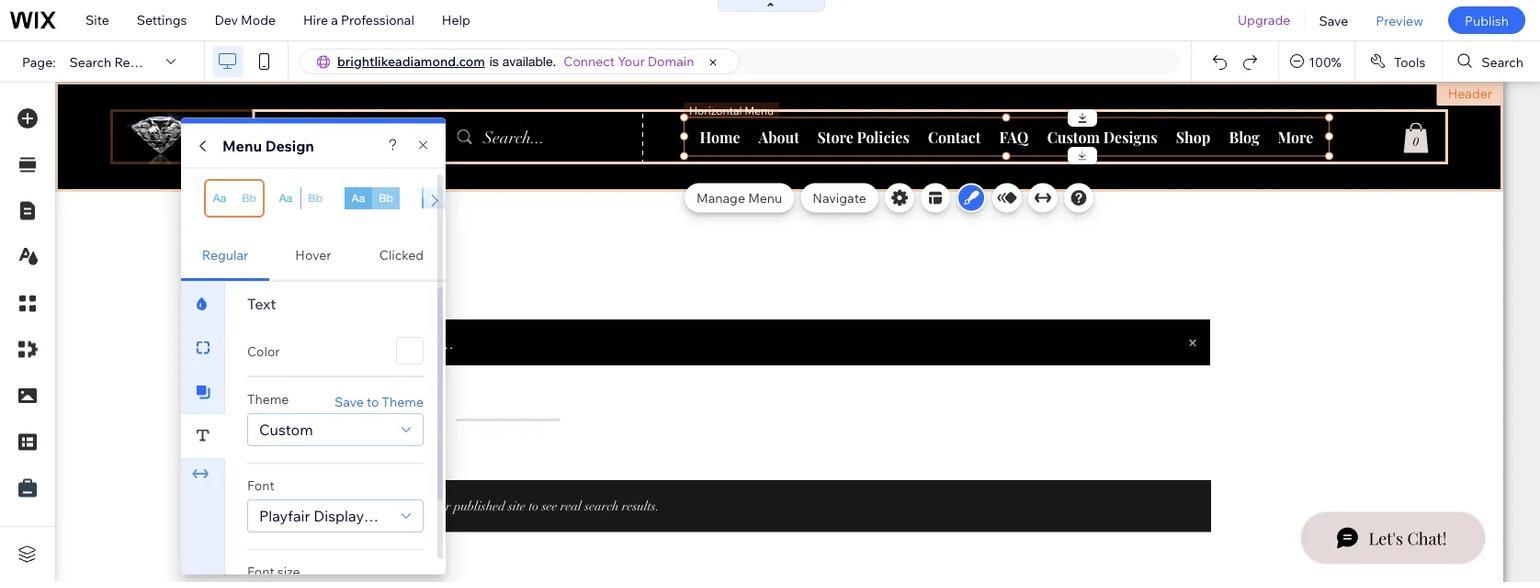 Task type: vqa. For each thing, say whether or not it's contained in the screenshot.
Regular
yes



Task type: describe. For each thing, give the bounding box(es) containing it.
save for save
[[1319, 12, 1349, 28]]

navigate
[[813, 190, 867, 206]]

1 horizontal spatial theme
[[382, 393, 424, 410]]

manage
[[697, 190, 745, 206]]

font for font
[[247, 478, 275, 494]]

bold
[[367, 507, 399, 525]]

dev mode
[[215, 12, 276, 28]]

playfair
[[259, 507, 310, 525]]

0 horizontal spatial theme
[[247, 391, 289, 407]]

clicked
[[379, 246, 424, 262]]

your
[[618, 53, 645, 69]]

playfair display bold
[[259, 507, 399, 525]]

publish
[[1465, 12, 1509, 28]]

tools button
[[1356, 41, 1443, 82]]

site
[[85, 12, 109, 28]]

search for search results
[[69, 54, 111, 70]]

regular
[[202, 246, 248, 262]]

professional
[[341, 12, 414, 28]]

save for save to theme
[[335, 393, 364, 410]]

brightlikeadiamond.com
[[337, 53, 485, 69]]

search results
[[69, 54, 158, 70]]

dev
[[215, 12, 238, 28]]

menu design
[[222, 137, 314, 155]]

custom
[[259, 421, 313, 439]]

0 horizontal spatial menu
[[222, 137, 262, 155]]

color
[[247, 343, 280, 359]]

mode
[[241, 12, 276, 28]]

results
[[114, 54, 158, 70]]



Task type: locate. For each thing, give the bounding box(es) containing it.
menu
[[222, 137, 262, 155], [748, 190, 783, 206]]

1 vertical spatial font
[[247, 564, 275, 580]]

theme up custom
[[247, 391, 289, 407]]

1 horizontal spatial menu
[[748, 190, 783, 206]]

available.
[[503, 54, 556, 69]]

1 vertical spatial menu
[[748, 190, 783, 206]]

font size
[[247, 564, 300, 580]]

connect
[[564, 53, 615, 69]]

domain
[[648, 53, 694, 69]]

font up playfair
[[247, 478, 275, 494]]

font left size
[[247, 564, 275, 580]]

upgrade
[[1238, 12, 1291, 28]]

settings
[[137, 12, 187, 28]]

0 horizontal spatial save
[[335, 393, 364, 410]]

save
[[1319, 12, 1349, 28], [335, 393, 364, 410]]

2 font from the top
[[247, 564, 275, 580]]

a
[[331, 12, 338, 28]]

display
[[314, 507, 364, 525]]

column 2
[[258, 166, 307, 180]]

search down the site
[[69, 54, 111, 70]]

100% button
[[1280, 41, 1355, 82]]

hire
[[303, 12, 328, 28]]

header
[[1448, 85, 1493, 102]]

to
[[367, 393, 379, 410]]

publish button
[[1449, 6, 1526, 34]]

preview
[[1376, 12, 1424, 28]]

menu up column
[[222, 137, 262, 155]]

is available. connect your domain
[[490, 53, 694, 69]]

size
[[277, 564, 300, 580]]

theme
[[247, 391, 289, 407], [382, 393, 424, 410]]

manage menu
[[697, 190, 783, 206]]

column
[[258, 166, 298, 180]]

hover
[[295, 246, 332, 262]]

save to theme
[[335, 393, 424, 410]]

1 horizontal spatial save
[[1319, 12, 1349, 28]]

0 horizontal spatial search
[[69, 54, 111, 70]]

1 font from the top
[[247, 478, 275, 494]]

search down publish
[[1482, 54, 1524, 70]]

0 vertical spatial font
[[247, 478, 275, 494]]

search
[[69, 54, 111, 70], [1482, 54, 1524, 70]]

theme right to
[[382, 393, 424, 410]]

font for font size
[[247, 564, 275, 580]]

preview button
[[1363, 0, 1438, 40]]

100%
[[1309, 54, 1342, 70]]

is
[[490, 54, 499, 69]]

design
[[265, 137, 314, 155]]

search button
[[1444, 41, 1541, 82]]

help
[[442, 12, 470, 28]]

search inside search button
[[1482, 54, 1524, 70]]

search for search
[[1482, 54, 1524, 70]]

save up 100%
[[1319, 12, 1349, 28]]

save inside button
[[1319, 12, 1349, 28]]

2
[[301, 166, 307, 180]]

text
[[247, 295, 276, 313]]

1 search from the left
[[69, 54, 111, 70]]

font
[[247, 478, 275, 494], [247, 564, 275, 580]]

save button
[[1306, 0, 1363, 40]]

2 search from the left
[[1482, 54, 1524, 70]]

tools
[[1394, 54, 1426, 70]]

save left to
[[335, 393, 364, 410]]

1 vertical spatial save
[[335, 393, 364, 410]]

1 horizontal spatial search
[[1482, 54, 1524, 70]]

menu right manage
[[748, 190, 783, 206]]

0 vertical spatial save
[[1319, 12, 1349, 28]]

hire a professional
[[303, 12, 414, 28]]

0 vertical spatial menu
[[222, 137, 262, 155]]



